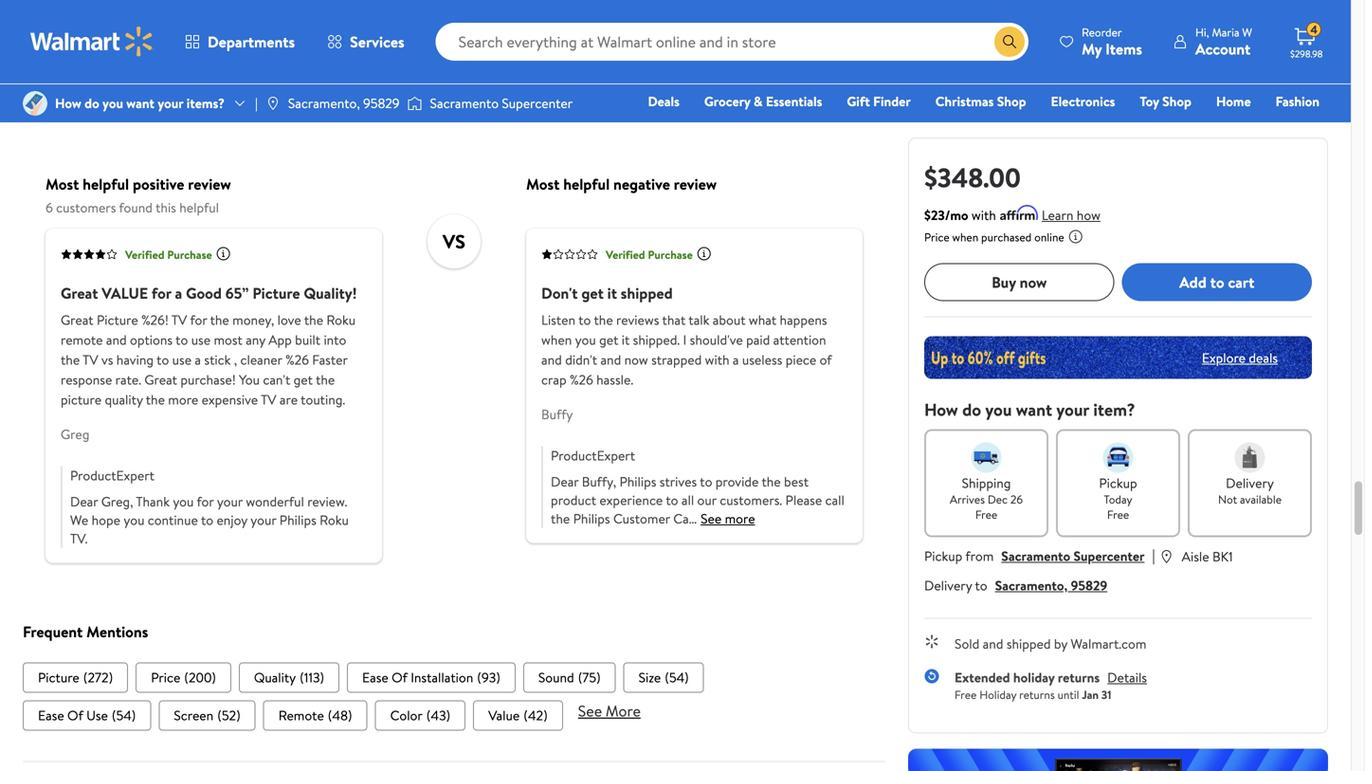 Task type: locate. For each thing, give the bounding box(es) containing it.
your left wonderful
[[217, 492, 243, 511]]

1 shop from the left
[[998, 92, 1027, 111]]

list item containing quality
[[239, 662, 340, 693]]

not
[[1219, 491, 1238, 507]]

95829 down the sacramento supercenter button
[[1071, 576, 1108, 595]]

now right 'buy'
[[1020, 272, 1048, 292]]

a left good
[[175, 283, 182, 304]]

0 horizontal spatial most
[[46, 174, 79, 195]]

you up didn't
[[575, 331, 596, 349]]

see
[[39, 42, 60, 61], [701, 510, 722, 528], [578, 700, 602, 721]]

roku inside great value for a good 65" picture quality! great picture %26! tv for the money, love the roku remote and options to use most any app built into the tv vs having to use a stick , cleaner %26 faster response rate. great purchase! you can't get the picture quality the more expensive tv are touting.
[[327, 311, 356, 329]]

a
[[197, 42, 204, 61], [175, 283, 182, 304], [195, 351, 201, 369], [733, 351, 739, 369]]

2 most from the left
[[526, 174, 560, 195]]

picture left (272)
[[38, 668, 79, 686]]

quality!
[[304, 283, 357, 304]]

 image right sacramento, 95829
[[407, 94, 423, 113]]

list item containing ease of installation
[[347, 662, 516, 693]]

1 horizontal spatial most
[[526, 174, 560, 195]]

the right the listen
[[594, 311, 613, 329]]

shop for toy shop
[[1163, 92, 1192, 111]]

list item containing sound
[[523, 662, 616, 693]]

0 horizontal spatial how
[[55, 94, 81, 112]]

to inside button
[[1211, 272, 1225, 292]]

0 vertical spatial get
[[582, 283, 604, 304]]

price down $23/mo
[[925, 229, 950, 245]]

a right write
[[197, 42, 204, 61]]

you inside don't get it shipped listen to the reviews that talk about what happens when you get it shipped. i should've paid attention and didn't and now strapped with a useless piece of crap %26 hassle.
[[575, 331, 596, 349]]

0 horizontal spatial |
[[255, 94, 258, 112]]

1 horizontal spatial returns
[[1058, 668, 1100, 687]]

value (42)
[[489, 706, 548, 724]]

it left shipped.
[[622, 331, 630, 349]]

dear for we
[[70, 492, 98, 511]]

with up price when purchased online on the right top
[[972, 206, 997, 224]]

0 horizontal spatial productexpert
[[70, 466, 155, 485]]

ease right the (113)
[[362, 668, 389, 686]]

dear for product
[[551, 473, 579, 491]]

0 vertical spatial shipped
[[621, 283, 673, 304]]

verified purchase
[[125, 246, 212, 263], [606, 246, 693, 263]]

your right enjoy
[[251, 511, 276, 529]]

shipping arrives dec 26 free
[[950, 474, 1023, 523]]

0 horizontal spatial more
[[168, 390, 198, 409]]

sacramento, down services dropdown button
[[288, 94, 360, 112]]

1 vertical spatial picture
[[97, 311, 138, 329]]

(54) right use
[[112, 706, 136, 724]]

delivery down from
[[925, 576, 973, 595]]

0 horizontal spatial tv
[[83, 351, 98, 369]]

0 horizontal spatial gift
[[847, 92, 871, 111]]

of inside see more 'list'
[[67, 706, 83, 724]]

1 vertical spatial reviews
[[617, 311, 660, 329]]

1 verified purchase from the left
[[125, 246, 212, 263]]

0 vertical spatial of
[[392, 668, 408, 686]]

| left "aisle"
[[1153, 545, 1156, 566]]

helpful up customers
[[83, 174, 129, 195]]

deals
[[648, 92, 680, 111]]

(43)
[[427, 706, 451, 724]]

all left the our
[[682, 491, 694, 510]]

see for see all reviews
[[39, 42, 60, 61]]

grocery & essentials link
[[696, 91, 831, 111]]

pickup left from
[[925, 547, 963, 565]]

sacramento, down pickup from sacramento supercenter |
[[996, 576, 1068, 595]]

0 horizontal spatial verified purchase
[[125, 246, 212, 263]]

1 horizontal spatial now
[[1020, 272, 1048, 292]]

picture down the value
[[97, 311, 138, 329]]

attention
[[774, 331, 827, 349]]

1 purchase from the left
[[167, 246, 212, 263]]

use up stick
[[191, 331, 211, 349]]

1 vertical spatial dear
[[70, 492, 98, 511]]

supercenter inside pickup from sacramento supercenter |
[[1074, 547, 1145, 565]]

sound (75)
[[539, 668, 601, 686]]

delivery inside delivery not available
[[1227, 474, 1275, 492]]

to left enjoy
[[201, 511, 214, 529]]

when down the $23/mo with
[[953, 229, 979, 245]]

ease down picture (272)
[[38, 706, 64, 724]]

list item
[[23, 662, 128, 693], [136, 662, 231, 693], [239, 662, 340, 693], [347, 662, 516, 693], [523, 662, 616, 693], [624, 662, 704, 693], [23, 700, 151, 731], [159, 700, 256, 731], [263, 700, 368, 731], [375, 700, 466, 731], [473, 700, 563, 731]]

a left the 'useless'
[[733, 351, 739, 369]]

gift left finder
[[847, 92, 871, 111]]

the up most
[[210, 311, 229, 329]]

26
[[1011, 491, 1023, 507]]

great value for a good 65" picture quality! great picture %26! tv for the money, love the roku remote and options to use most any app built into the tv vs having to use a stick , cleaner %26 faster response rate. great purchase! you can't get the picture quality the more expensive tv are touting.
[[61, 283, 357, 409]]

free inside pickup today free
[[1108, 507, 1130, 523]]

you
[[239, 371, 260, 389]]

when down the listen
[[542, 331, 572, 349]]

1 horizontal spatial how
[[925, 398, 959, 422]]

to left the our
[[666, 491, 679, 510]]

all inside the productexpert dear buffy, philips strives to provide the best product experience to all our customers. please call the philips customer ca...
[[682, 491, 694, 510]]

explore deals
[[1203, 348, 1279, 367]]

sacramento, 95829
[[288, 94, 400, 112]]

1 vertical spatial price
[[151, 668, 181, 686]]

1 verified purchase information image from the left
[[216, 246, 231, 261]]

review inside most helpful positive review 6 customers found this helpful
[[188, 174, 231, 195]]

1 vertical spatial do
[[963, 398, 982, 422]]

0 horizontal spatial verified
[[125, 246, 165, 263]]

list item down (93)
[[473, 700, 563, 731]]

buy now
[[992, 272, 1048, 292]]

productexpert inside productexpert dear greg, thank you for your wonderful review. we hope you continue to enjoy your philips roku tv.
[[70, 466, 155, 485]]

listen
[[542, 311, 576, 329]]

shop up gift cards 'link'
[[998, 92, 1027, 111]]

philips down buffy,
[[573, 510, 610, 528]]

maria
[[1213, 24, 1240, 40]]

pickup inside pickup from sacramento supercenter |
[[925, 547, 963, 565]]

price for price when purchased online
[[925, 229, 950, 245]]

$298.98
[[1291, 47, 1324, 60]]

1 horizontal spatial shipped
[[1007, 635, 1051, 653]]

items?
[[187, 94, 225, 112]]

response
[[61, 371, 112, 389]]

0 horizontal spatial do
[[85, 94, 99, 112]]

reviews up the how do you want your items?
[[79, 42, 122, 61]]

one
[[1175, 119, 1203, 137]]

shop right toy
[[1163, 92, 1192, 111]]

productexpert up greg,
[[70, 466, 155, 485]]

tv
[[172, 311, 187, 329], [83, 351, 98, 369], [261, 390, 277, 409]]

2 horizontal spatial see
[[701, 510, 722, 528]]

stick
[[204, 351, 231, 369]]

0 horizontal spatial supercenter
[[502, 94, 573, 112]]

ease for ease of installation (93)
[[362, 668, 389, 686]]

remote
[[61, 331, 103, 349]]

1 vertical spatial supercenter
[[1074, 547, 1145, 565]]

0 vertical spatial dear
[[551, 473, 579, 491]]

do down see all reviews link at left
[[85, 94, 99, 112]]

customers.
[[720, 491, 783, 510]]

1 vertical spatial productexpert
[[70, 466, 155, 485]]

1 vertical spatial all
[[682, 491, 694, 510]]

how do you want your items?
[[55, 94, 225, 112]]

roku up into
[[327, 311, 356, 329]]

list item up the (42)
[[523, 662, 616, 693]]

now down shipped.
[[625, 351, 649, 369]]

list item containing ease of use
[[23, 700, 151, 731]]

legal information image
[[1069, 229, 1084, 244]]

provide
[[716, 473, 759, 491]]

hi,
[[1196, 24, 1210, 40]]

delivery
[[1227, 474, 1275, 492], [925, 576, 973, 595]]

0 horizontal spatial price
[[151, 668, 181, 686]]

reviews up shipped.
[[617, 311, 660, 329]]

philips right enjoy
[[280, 511, 317, 529]]

list item down (272)
[[23, 700, 151, 731]]

0 horizontal spatial philips
[[280, 511, 317, 529]]

0 horizontal spatial want
[[126, 94, 155, 112]]

1 horizontal spatial 95829
[[1071, 576, 1108, 595]]

productexpert
[[551, 446, 636, 465], [70, 466, 155, 485]]

pickup
[[1100, 474, 1138, 492], [925, 547, 963, 565]]

vs
[[443, 228, 466, 255]]

1 horizontal spatial want
[[1017, 398, 1053, 422]]

tv left vs
[[83, 351, 98, 369]]

(93)
[[477, 668, 501, 686]]

1 verified from the left
[[125, 246, 165, 263]]

0 vertical spatial roku
[[327, 311, 356, 329]]

now inside don't get it shipped listen to the reviews that talk about what happens when you get it shipped. i should've paid attention and didn't and now strapped with a useless piece of crap %26 hassle.
[[625, 351, 649, 369]]

2 verified purchase from the left
[[606, 246, 693, 263]]

how do you want your item?
[[925, 398, 1136, 422]]

enjoy
[[217, 511, 248, 529]]

2 verified purchase information image from the left
[[697, 246, 712, 261]]

0 vertical spatial ease
[[362, 668, 389, 686]]

fashion gift cards
[[1017, 92, 1320, 137]]

into
[[324, 331, 346, 349]]

use up purchase!
[[172, 351, 192, 369]]

to right the listen
[[579, 311, 591, 329]]

love
[[278, 311, 301, 329]]

2 verified from the left
[[606, 246, 646, 263]]

helpful right this on the left of the page
[[179, 198, 219, 217]]

list
[[23, 662, 886, 693]]

pickup for pickup from sacramento supercenter |
[[925, 547, 963, 565]]

learn
[[1042, 206, 1074, 224]]

picture
[[253, 283, 300, 304], [97, 311, 138, 329], [38, 668, 79, 686]]

philips
[[620, 473, 657, 491], [573, 510, 610, 528], [280, 511, 317, 529]]

for up %26!
[[152, 283, 171, 304]]

1 horizontal spatial reviews
[[617, 311, 660, 329]]

dear inside productexpert dear greg, thank you for your wonderful review. we hope you continue to enjoy your philips roku tv.
[[70, 492, 98, 511]]

want left items?
[[126, 94, 155, 112]]

to down 'options'
[[157, 351, 169, 369]]

verified purchase information image up talk
[[697, 246, 712, 261]]

0 horizontal spatial 95829
[[363, 94, 400, 112]]

0 horizontal spatial when
[[542, 331, 572, 349]]

0 vertical spatial want
[[126, 94, 155, 112]]

0 vertical spatial (54)
[[665, 668, 689, 686]]

grocery & essentials
[[705, 92, 823, 111]]

$348.00
[[925, 159, 1021, 196]]

reviews inside don't get it shipped listen to the reviews that talk about what happens when you get it shipped. i should've paid attention and didn't and now strapped with a useless piece of crap %26 hassle.
[[617, 311, 660, 329]]

intent image for shipping image
[[972, 442, 1002, 473]]

1 horizontal spatial picture
[[97, 311, 138, 329]]

debit
[[1207, 119, 1239, 137]]

0 horizontal spatial sacramento
[[430, 94, 499, 112]]

1 vertical spatial more
[[725, 510, 756, 528]]

0 vertical spatial gift
[[847, 92, 871, 111]]

1 horizontal spatial delivery
[[1227, 474, 1275, 492]]

do for how do you want your item?
[[963, 398, 982, 422]]

greg
[[61, 425, 90, 444]]

1 vertical spatial want
[[1017, 398, 1053, 422]]

home
[[1217, 92, 1252, 111]]

verified purchase up that
[[606, 246, 693, 263]]

list item down the (113)
[[263, 700, 368, 731]]

0 horizontal spatial verified purchase information image
[[216, 246, 231, 261]]

most inside most helpful positive review 6 customers found this helpful
[[46, 174, 79, 195]]

to right strives
[[700, 473, 713, 491]]

by
[[1055, 635, 1068, 653]]

list item up remote
[[239, 662, 340, 693]]

1 horizontal spatial more
[[725, 510, 756, 528]]

with
[[972, 206, 997, 224], [705, 351, 730, 369]]

0 horizontal spatial %26
[[286, 351, 309, 369]]

1 horizontal spatial gift
[[1017, 119, 1041, 137]]

ease for ease of use (54)
[[38, 706, 64, 724]]

 image
[[23, 91, 47, 116]]

1 horizontal spatial all
[[682, 491, 694, 510]]

free inside the shipping arrives dec 26 free
[[976, 507, 998, 523]]

 image
[[407, 94, 423, 113], [265, 96, 281, 111]]

price for price (200)
[[151, 668, 181, 686]]

for left enjoy
[[197, 492, 214, 511]]

gift inside fashion gift cards
[[1017, 119, 1041, 137]]

0 vertical spatial how
[[55, 94, 81, 112]]

to right 'options'
[[176, 331, 188, 349]]

0 vertical spatial %26
[[286, 351, 309, 369]]

shipped.
[[633, 331, 680, 349]]

1 horizontal spatial pickup
[[1100, 474, 1138, 492]]

i
[[683, 331, 687, 349]]

aisle bk1
[[1182, 547, 1234, 566]]

%26 inside great value for a good 65" picture quality! great picture %26! tv for the money, love the roku remote and options to use most any app built into the tv vs having to use a stick , cleaner %26 faster response rate. great purchase! you can't get the picture quality the more expensive tv are touting.
[[286, 351, 309, 369]]

more
[[168, 390, 198, 409], [725, 510, 756, 528]]

list containing picture
[[23, 662, 886, 693]]

free for returns
[[955, 687, 977, 703]]

1 vertical spatial how
[[925, 398, 959, 422]]

1 vertical spatial pickup
[[925, 547, 963, 565]]

1 vertical spatial when
[[542, 331, 572, 349]]

hassle.
[[597, 371, 634, 389]]

productexpert up buffy,
[[551, 446, 636, 465]]

get up hassle.
[[600, 331, 619, 349]]

paid
[[747, 331, 770, 349]]

having
[[116, 351, 154, 369]]

happens
[[780, 311, 828, 329]]

didn't
[[566, 351, 598, 369]]

1 vertical spatial |
[[1153, 545, 1156, 566]]

1 most from the left
[[46, 174, 79, 195]]

picture up love
[[253, 283, 300, 304]]

list item down ease of installation (93)
[[375, 700, 466, 731]]

2 purchase from the left
[[648, 246, 693, 263]]

1 horizontal spatial %26
[[570, 371, 594, 389]]

affirm image
[[1001, 205, 1038, 220]]

how down see all reviews
[[55, 94, 81, 112]]

returns left the '31'
[[1058, 668, 1100, 687]]

1 horizontal spatial ease
[[362, 668, 389, 686]]

list item up screen
[[136, 662, 231, 693]]

want
[[126, 94, 155, 112], [1017, 398, 1053, 422]]

1 horizontal spatial of
[[392, 668, 408, 686]]

1 vertical spatial of
[[67, 706, 83, 724]]

get right don't
[[582, 283, 604, 304]]

1 vertical spatial roku
[[320, 511, 349, 529]]

1 horizontal spatial sacramento
[[1002, 547, 1071, 565]]

list item up ease of use (54) at the left of page
[[23, 662, 128, 693]]

0 horizontal spatial returns
[[1020, 687, 1055, 703]]

0 horizontal spatial ease
[[38, 706, 64, 724]]

quality
[[254, 668, 296, 686]]

for down good
[[190, 311, 207, 329]]

1 horizontal spatial verified purchase
[[606, 246, 693, 263]]

of
[[820, 351, 832, 369]]

0 horizontal spatial see
[[39, 42, 60, 61]]

one debit
[[1175, 119, 1239, 137]]

shipped up that
[[621, 283, 673, 304]]

0 vertical spatial price
[[925, 229, 950, 245]]

1 horizontal spatial when
[[953, 229, 979, 245]]

0 horizontal spatial of
[[67, 706, 83, 724]]

1 horizontal spatial supercenter
[[1074, 547, 1145, 565]]

2 horizontal spatial tv
[[261, 390, 277, 409]]

verified purchase information image for a
[[216, 246, 231, 261]]

search icon image
[[1003, 34, 1018, 49]]

2 vertical spatial great
[[145, 371, 177, 389]]

departments
[[208, 31, 295, 52]]

ca...
[[674, 510, 697, 528]]

see inside 'list'
[[578, 700, 602, 721]]

review for most helpful positive review 6 customers found this helpful
[[188, 174, 231, 195]]

hi, maria w account
[[1196, 24, 1253, 59]]

(272)
[[83, 668, 113, 686]]

2 horizontal spatial picture
[[253, 283, 300, 304]]

see for see more
[[701, 510, 722, 528]]

list item containing size
[[624, 662, 704, 693]]

verified purchase down this on the left of the page
[[125, 246, 212, 263]]

0 horizontal spatial sacramento,
[[288, 94, 360, 112]]

with down should've
[[705, 351, 730, 369]]

1 vertical spatial %26
[[570, 371, 594, 389]]

want for items?
[[126, 94, 155, 112]]

how up arrives
[[925, 398, 959, 422]]

sold and shipped by walmart.com
[[955, 635, 1147, 653]]

to inside don't get it shipped listen to the reviews that talk about what happens when you get it shipped. i should've paid attention and didn't and now strapped with a useless piece of crap %26 hassle.
[[579, 311, 591, 329]]

all up the how do you want your items?
[[63, 42, 76, 61]]

1 vertical spatial sacramento,
[[996, 576, 1068, 595]]

free inside extended holiday returns details free holiday returns until jan 31
[[955, 687, 977, 703]]

list item up (43) at the left bottom of the page
[[347, 662, 516, 693]]

1 horizontal spatial it
[[622, 331, 630, 349]]

pickup for pickup today free
[[1100, 474, 1138, 492]]

list item containing remote
[[263, 700, 368, 731]]

dec
[[988, 491, 1008, 507]]

want left item?
[[1017, 398, 1053, 422]]

verified purchase information image up 65"
[[216, 246, 231, 261]]

| right items?
[[255, 94, 258, 112]]

sacramento,
[[288, 94, 360, 112], [996, 576, 1068, 595]]

get up are
[[294, 371, 313, 389]]

the left best
[[762, 473, 781, 491]]

Search search field
[[436, 23, 1029, 61]]

2 shop from the left
[[1163, 92, 1192, 111]]

price left the (200)
[[151, 668, 181, 686]]

and inside great value for a good 65" picture quality! great picture %26! tv for the money, love the roku remote and options to use most any app built into the tv vs having to use a stick , cleaner %26 faster response rate. great purchase! you can't get the picture quality the more expensive tv are touting.
[[106, 331, 127, 349]]

do up 'intent image for shipping'
[[963, 398, 982, 422]]

0 vertical spatial tv
[[172, 311, 187, 329]]

when
[[953, 229, 979, 245], [542, 331, 572, 349]]

verified purchase information image
[[216, 246, 231, 261], [697, 246, 712, 261]]

0 horizontal spatial all
[[63, 42, 76, 61]]

how
[[1077, 206, 1101, 224]]

gift left 'cards'
[[1017, 119, 1041, 137]]

2 vertical spatial get
[[294, 371, 313, 389]]

to left cart
[[1211, 272, 1225, 292]]

value
[[102, 283, 148, 304]]

great up the remote
[[61, 311, 94, 329]]

of left use
[[67, 706, 83, 724]]

supercenter
[[502, 94, 573, 112], [1074, 547, 1145, 565]]

0 horizontal spatial shipped
[[621, 283, 673, 304]]

can't
[[263, 371, 291, 389]]

delivery down intent image for delivery
[[1227, 474, 1275, 492]]

ease of use (54)
[[38, 706, 136, 724]]

2 vertical spatial see
[[578, 700, 602, 721]]

review for most helpful negative review
[[674, 174, 717, 195]]

you up 'intent image for shipping'
[[986, 398, 1012, 422]]

0 horizontal spatial picture
[[38, 668, 79, 686]]

crap
[[542, 371, 567, 389]]

1 horizontal spatial verified
[[606, 246, 646, 263]]

tv right %26!
[[172, 311, 187, 329]]

buy now button
[[925, 263, 1115, 301]]

most up 6 on the top left
[[46, 174, 79, 195]]

%26 down "built"
[[286, 351, 309, 369]]

deals
[[1250, 348, 1279, 367]]

0 vertical spatial all
[[63, 42, 76, 61]]

0 horizontal spatial with
[[705, 351, 730, 369]]

ease inside see more 'list'
[[38, 706, 64, 724]]

0 vertical spatial do
[[85, 94, 99, 112]]

for inside productexpert dear greg, thank you for your wonderful review. we hope you continue to enjoy your philips roku tv.
[[197, 492, 214, 511]]

0 vertical spatial see
[[39, 42, 60, 61]]

the inside don't get it shipped listen to the reviews that talk about what happens when you get it shipped. i should've paid attention and didn't and now strapped with a useless piece of crap %26 hassle.
[[594, 311, 613, 329]]

1 horizontal spatial shop
[[1163, 92, 1192, 111]]

helpful left negative
[[564, 174, 610, 195]]

verified for it
[[606, 246, 646, 263]]

dear inside the productexpert dear buffy, philips strives to provide the best product experience to all our customers. please call the philips customer ca...
[[551, 473, 579, 491]]

roku inside productexpert dear greg, thank you for your wonderful review. we hope you continue to enjoy your philips roku tv.
[[320, 511, 349, 529]]

1 vertical spatial shipped
[[1007, 635, 1051, 653]]

0 horizontal spatial reviews
[[79, 42, 122, 61]]

productexpert inside the productexpert dear buffy, philips strives to provide the best product experience to all our customers. please call the philips customer ca...
[[551, 446, 636, 465]]

want for item?
[[1017, 398, 1053, 422]]

cleaner
[[240, 351, 282, 369]]



Task type: describe. For each thing, give the bounding box(es) containing it.
you down see all reviews link at left
[[102, 94, 123, 112]]

0 vertical spatial sacramento
[[430, 94, 499, 112]]

this
[[156, 198, 176, 217]]

from
[[966, 547, 994, 565]]

tv.
[[70, 529, 88, 548]]

intent image for delivery image
[[1235, 442, 1266, 473]]

explore deals link
[[1195, 341, 1286, 374]]

walmart image
[[30, 27, 154, 57]]

to down from
[[976, 576, 988, 595]]

do for how do you want your items?
[[85, 94, 99, 112]]

shipped inside don't get it shipped listen to the reviews that talk about what happens when you get it shipped. i should've paid attention and didn't and now strapped with a useless piece of crap %26 hassle.
[[621, 283, 673, 304]]

the up touting.
[[316, 371, 335, 389]]

walmart+ link
[[1255, 118, 1329, 138]]

write
[[162, 42, 194, 61]]

verified purchase for shipped
[[606, 246, 693, 263]]

 image for sacramento supercenter
[[407, 94, 423, 113]]

%26 inside don't get it shipped listen to the reviews that talk about what happens when you get it shipped. i should've paid attention and didn't and now strapped with a useless piece of crap %26 hassle.
[[570, 371, 594, 389]]

a inside don't get it shipped listen to the reviews that talk about what happens when you get it shipped. i should've paid attention and didn't and now strapped with a useless piece of crap %26 hassle.
[[733, 351, 739, 369]]

sacramento, 95829 button
[[996, 576, 1108, 595]]

roku for wonderful
[[320, 511, 349, 529]]

about
[[713, 311, 746, 329]]

get inside great value for a good 65" picture quality! great picture %26! tv for the money, love the roku remote and options to use most any app built into the tv vs having to use a stick , cleaner %26 faster response rate. great purchase! you can't get the picture quality the more expensive tv are touting.
[[294, 371, 313, 389]]

delivery to sacramento, 95829
[[925, 576, 1108, 595]]

purchase for a
[[167, 246, 212, 263]]

1 vertical spatial great
[[61, 311, 94, 329]]

of for installation
[[392, 668, 408, 686]]

arrives
[[950, 491, 985, 507]]

$23/mo with
[[925, 206, 997, 224]]

gift finder link
[[839, 91, 920, 111]]

(113)
[[300, 668, 324, 686]]

1 vertical spatial 95829
[[1071, 576, 1108, 595]]

0 vertical spatial it
[[608, 283, 617, 304]]

the up "built"
[[304, 311, 324, 329]]

shop for christmas shop
[[998, 92, 1027, 111]]

0 vertical spatial with
[[972, 206, 997, 224]]

of for use
[[67, 706, 83, 724]]

helpful for negative
[[564, 174, 610, 195]]

review.
[[308, 492, 348, 511]]

add to cart button
[[1123, 263, 1313, 301]]

available
[[1241, 491, 1282, 507]]

essentials
[[766, 92, 823, 111]]

thank
[[136, 492, 170, 511]]

screen
[[174, 706, 214, 724]]

hope
[[92, 511, 120, 529]]

1 horizontal spatial |
[[1153, 545, 1156, 566]]

(54) inside see more 'list'
[[112, 706, 136, 724]]

and up hassle.
[[601, 351, 622, 369]]

frequent mentions
[[23, 621, 148, 642]]

0 vertical spatial |
[[255, 94, 258, 112]]

a left stick
[[195, 351, 201, 369]]

1 horizontal spatial philips
[[573, 510, 610, 528]]

quality
[[105, 390, 143, 409]]

and up crap
[[542, 351, 562, 369]]

31
[[1102, 687, 1112, 703]]

picture inside list item
[[38, 668, 79, 686]]

4
[[1311, 22, 1318, 38]]

more inside great value for a good 65" picture quality! great picture %26! tv for the money, love the roku remote and options to use most any app built into the tv vs having to use a stick , cleaner %26 faster response rate. great purchase! you can't get the picture quality the more expensive tv are touting.
[[168, 390, 198, 409]]

my
[[1082, 38, 1102, 59]]

home link
[[1208, 91, 1260, 111]]

shipping
[[962, 474, 1012, 492]]

2 vertical spatial tv
[[261, 390, 277, 409]]

delivery for to
[[925, 576, 973, 595]]

productexpert for greg,
[[70, 466, 155, 485]]

details button
[[1108, 668, 1148, 687]]

(48)
[[328, 706, 352, 724]]

you right hope
[[124, 511, 145, 529]]

your left item?
[[1057, 398, 1090, 422]]

cards
[[1044, 119, 1077, 137]]

(42)
[[524, 706, 548, 724]]

piece
[[786, 351, 817, 369]]

the left experience
[[551, 510, 570, 528]]

price (200)
[[151, 668, 216, 686]]

most helpful negative review
[[526, 174, 717, 195]]

list item containing picture
[[23, 662, 128, 693]]

more
[[606, 700, 641, 721]]

0 vertical spatial 95829
[[363, 94, 400, 112]]

0 vertical spatial reviews
[[79, 42, 122, 61]]

roku for quality!
[[327, 311, 356, 329]]

1 vertical spatial tv
[[83, 351, 98, 369]]

value
[[489, 706, 520, 724]]

sacramento supercenter button
[[1002, 547, 1145, 565]]

most for most helpful negative review
[[526, 174, 560, 195]]

productexpert for buffy,
[[551, 446, 636, 465]]

aisle
[[1182, 547, 1210, 566]]

see more button
[[578, 700, 641, 721]]

with inside don't get it shipped listen to the reviews that talk about what happens when you get it shipped. i should've paid attention and didn't and now strapped with a useless piece of crap %26 hassle.
[[705, 351, 730, 369]]

0 vertical spatial sacramento,
[[288, 94, 360, 112]]

most for most helpful positive review 6 customers found this helpful
[[46, 174, 79, 195]]

any
[[246, 331, 265, 349]]

to inside productexpert dear greg, thank you for your wonderful review. we hope you continue to enjoy your philips roku tv.
[[201, 511, 214, 529]]

money,
[[233, 311, 274, 329]]

see all reviews
[[39, 42, 122, 61]]

intent image for pickup image
[[1104, 442, 1134, 473]]

services
[[350, 31, 405, 52]]

when inside don't get it shipped listen to the reviews that talk about what happens when you get it shipped. i should've paid attention and didn't and now strapped with a useless piece of crap %26 hassle.
[[542, 331, 572, 349]]

christmas
[[936, 92, 994, 111]]

0 vertical spatial when
[[953, 229, 979, 245]]

delivery for not
[[1227, 474, 1275, 492]]

ease of installation (93)
[[362, 668, 501, 686]]

installation
[[411, 668, 474, 686]]

0 vertical spatial picture
[[253, 283, 300, 304]]

sacramento supercenter
[[430, 94, 573, 112]]

account
[[1196, 38, 1251, 59]]

pickup today free
[[1100, 474, 1138, 523]]

buy
[[992, 272, 1017, 292]]

color
[[390, 706, 423, 724]]

Walmart Site-Wide search field
[[436, 23, 1029, 61]]

grocery
[[705, 92, 751, 111]]

useless
[[743, 351, 783, 369]]

see more
[[701, 510, 756, 528]]

you right thank
[[173, 492, 194, 511]]

 image for sacramento, 95829
[[265, 96, 281, 111]]

now inside button
[[1020, 272, 1048, 292]]

best
[[784, 473, 809, 491]]

1 horizontal spatial tv
[[172, 311, 187, 329]]

options
[[130, 331, 173, 349]]

0 vertical spatial for
[[152, 283, 171, 304]]

(200)
[[184, 668, 216, 686]]

philips inside productexpert dear greg, thank you for your wonderful review. we hope you continue to enjoy your philips roku tv.
[[280, 511, 317, 529]]

built
[[295, 331, 321, 349]]

list item containing value
[[473, 700, 563, 731]]

finder
[[874, 92, 911, 111]]

greg,
[[101, 492, 133, 511]]

screen (52)
[[174, 706, 241, 724]]

purchase for shipped
[[648, 246, 693, 263]]

picture
[[61, 390, 102, 409]]

size (54)
[[639, 668, 689, 686]]

up to sixty percent off deals. shop now. image
[[925, 336, 1313, 379]]

customer
[[614, 510, 671, 528]]

online
[[1035, 229, 1065, 245]]

list item containing screen
[[159, 700, 256, 731]]

cart
[[1229, 272, 1255, 292]]

call
[[826, 491, 845, 510]]

frequent
[[23, 621, 83, 642]]

holiday
[[1014, 668, 1055, 687]]

the right quality at left
[[146, 390, 165, 409]]

list item containing color
[[375, 700, 466, 731]]

experience
[[600, 491, 663, 510]]

how for how do you want your item?
[[925, 398, 959, 422]]

how for how do you want your items?
[[55, 94, 81, 112]]

reorder my items
[[1082, 24, 1143, 59]]

1 horizontal spatial (54)
[[665, 668, 689, 686]]

registry
[[1102, 119, 1150, 137]]

2 horizontal spatial philips
[[620, 473, 657, 491]]

0 vertical spatial great
[[61, 283, 98, 304]]

0 vertical spatial use
[[191, 331, 211, 349]]

most helpful positive review 6 customers found this helpful
[[46, 174, 231, 217]]

1 horizontal spatial helpful
[[179, 198, 219, 217]]

verified purchase for a
[[125, 246, 212, 263]]

delivery not available
[[1219, 474, 1282, 507]]

&
[[754, 92, 763, 111]]

see for see more
[[578, 700, 602, 721]]

toy
[[1141, 92, 1160, 111]]

today
[[1105, 491, 1133, 507]]

see more
[[578, 700, 641, 721]]

productexpert dear greg, thank you for your wonderful review. we hope you continue to enjoy your philips roku tv.
[[70, 466, 349, 548]]

see more list
[[23, 700, 886, 731]]

your left items?
[[158, 94, 183, 112]]

the down the remote
[[61, 351, 80, 369]]

helpful for positive
[[83, 174, 129, 195]]

and right sold
[[983, 635, 1004, 653]]

verified for for
[[125, 246, 165, 263]]

walmart.com
[[1071, 635, 1147, 653]]

list item containing price
[[136, 662, 231, 693]]

talk
[[689, 311, 710, 329]]

1 vertical spatial get
[[600, 331, 619, 349]]

1 vertical spatial use
[[172, 351, 192, 369]]

review right write
[[207, 42, 244, 61]]

items
[[1106, 38, 1143, 59]]

free for dec
[[976, 507, 998, 523]]

verified purchase information image for shipped
[[697, 246, 712, 261]]

rate.
[[115, 371, 141, 389]]

1 vertical spatial for
[[190, 311, 207, 329]]

sacramento inside pickup from sacramento supercenter |
[[1002, 547, 1071, 565]]

our
[[698, 491, 717, 510]]



Task type: vqa. For each thing, say whether or not it's contained in the screenshot.


